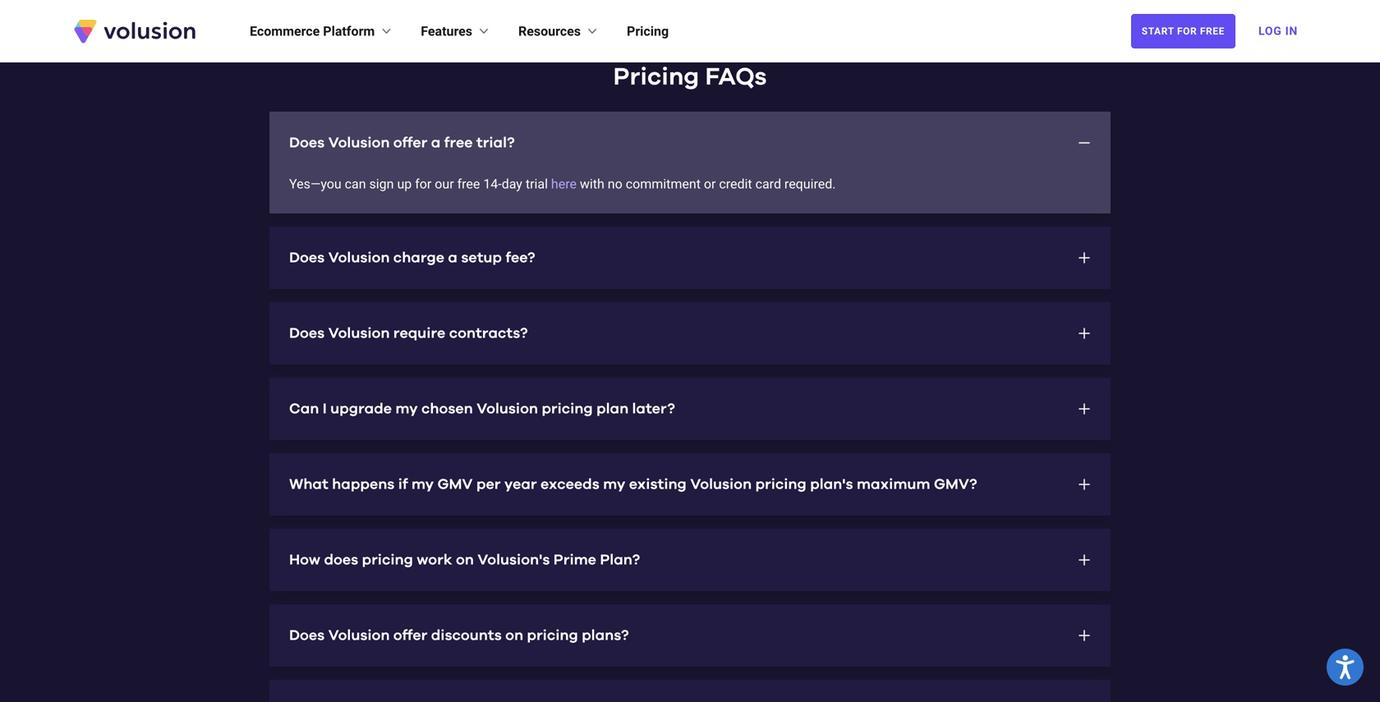 Task type: vqa. For each thing, say whether or not it's contained in the screenshot.
Does Volusion charge a setup fee? button at the top of the page
yes



Task type: describe. For each thing, give the bounding box(es) containing it.
1 vertical spatial free
[[457, 176, 480, 192]]

trial?
[[476, 136, 515, 150]]

volusion inside "button"
[[477, 402, 538, 417]]

existing
[[629, 477, 687, 492]]

does volusion offer discounts on pricing plans? button
[[269, 605, 1111, 667]]

does for does volusion charge a setup fee?
[[289, 251, 325, 265]]

pricing left plans?
[[527, 628, 578, 643]]

does volusion offer a free trial? button
[[269, 112, 1111, 174]]

pricing for pricing
[[627, 23, 669, 39]]

offer for discounts
[[393, 628, 428, 643]]

credit
[[719, 176, 752, 192]]

require
[[393, 326, 446, 341]]

no
[[608, 176, 623, 192]]

charge
[[393, 251, 445, 265]]

does volusion charge a setup fee? button
[[269, 227, 1111, 289]]

happens
[[332, 477, 395, 492]]

what happens if my gmv per year exceeds my existing volusion pricing plan's maximum gmv? button
[[269, 453, 1111, 516]]

yes—you can sign up for our free 14-day trial here with no commitment or credit card required.
[[289, 176, 836, 192]]

gmv
[[437, 477, 473, 492]]

upgrade
[[330, 402, 392, 417]]

does for does volusion offer a free trial?
[[289, 136, 325, 150]]

gmv?
[[934, 477, 977, 492]]

maximum
[[857, 477, 930, 492]]

discounts
[[431, 628, 502, 643]]

log in link
[[1249, 13, 1308, 49]]

per
[[476, 477, 501, 492]]

what
[[289, 477, 328, 492]]

pricing faqs
[[613, 65, 767, 90]]

up
[[397, 176, 412, 192]]

a for setup
[[448, 251, 458, 265]]

does for does volusion offer discounts on pricing plans?
[[289, 628, 325, 643]]

for
[[415, 176, 432, 192]]

later?
[[632, 402, 675, 417]]

can
[[289, 402, 319, 417]]

can i upgrade my chosen volusion pricing plan later?
[[289, 402, 675, 417]]

does for does volusion require contracts?
[[289, 326, 325, 341]]

setup
[[461, 251, 502, 265]]

on for discounts
[[505, 628, 523, 643]]

volusion for does volusion offer a free trial?
[[328, 136, 390, 150]]

chosen
[[421, 402, 473, 417]]

log
[[1259, 24, 1282, 38]]

ecommerce platform
[[250, 23, 375, 39]]

my for chosen
[[395, 402, 418, 417]]

sign
[[369, 176, 394, 192]]

volusion for does volusion charge a setup fee?
[[328, 251, 390, 265]]

plan?
[[600, 553, 640, 568]]

work
[[417, 553, 452, 568]]

contracts?
[[449, 326, 528, 341]]

free
[[1200, 25, 1225, 37]]

volusion's
[[478, 553, 550, 568]]

our
[[435, 176, 454, 192]]

volusion right existing
[[690, 477, 752, 492]]

pricing right does
[[362, 553, 413, 568]]

free inside button
[[444, 136, 473, 150]]



Task type: locate. For each thing, give the bounding box(es) containing it.
my inside "button"
[[395, 402, 418, 417]]

does volusion require contracts?
[[289, 326, 528, 341]]

pricing inside "button"
[[542, 402, 593, 417]]

does volusion require contracts? button
[[269, 302, 1111, 365]]

free left trial?
[[444, 136, 473, 150]]

a up our
[[431, 136, 441, 150]]

resources
[[518, 23, 581, 39]]

0 vertical spatial pricing
[[627, 23, 669, 39]]

a inside button
[[448, 251, 458, 265]]

exceeds
[[541, 477, 600, 492]]

0 horizontal spatial a
[[431, 136, 441, 150]]

0 vertical spatial on
[[456, 553, 474, 568]]

resources button
[[518, 21, 601, 41]]

1 vertical spatial offer
[[393, 628, 428, 643]]

in
[[1285, 24, 1298, 38]]

volusion left require
[[328, 326, 390, 341]]

can i upgrade my chosen volusion pricing plan later? button
[[269, 378, 1111, 440]]

day
[[502, 176, 522, 192]]

for
[[1177, 25, 1197, 37]]

start for free link
[[1131, 14, 1236, 48]]

yes—you
[[289, 176, 342, 192]]

my
[[395, 402, 418, 417], [412, 477, 434, 492], [603, 477, 626, 492]]

0 vertical spatial a
[[431, 136, 441, 150]]

volusion for does volusion require contracts?
[[328, 326, 390, 341]]

log in
[[1259, 24, 1298, 38]]

pricing left plan
[[542, 402, 593, 417]]

volusion left charge
[[328, 251, 390, 265]]

4 does from the top
[[289, 628, 325, 643]]

pricing down the pricing link
[[613, 65, 699, 90]]

how does pricing work on volusion's prime plan?
[[289, 553, 640, 568]]

my left chosen
[[395, 402, 418, 417]]

does inside button
[[289, 136, 325, 150]]

free
[[444, 136, 473, 150], [457, 176, 480, 192]]

can
[[345, 176, 366, 192]]

does
[[324, 553, 358, 568]]

if
[[398, 477, 408, 492]]

does volusion charge a setup fee?
[[289, 251, 535, 265]]

pricing link
[[627, 21, 669, 41]]

does down yes—you
[[289, 251, 325, 265]]

pricing up 'pricing faqs'
[[627, 23, 669, 39]]

a inside button
[[431, 136, 441, 150]]

does volusion offer a free trial?
[[289, 136, 515, 150]]

on for work
[[456, 553, 474, 568]]

start for free
[[1142, 25, 1225, 37]]

here
[[551, 176, 577, 192]]

plan
[[596, 402, 629, 417]]

pricing for pricing faqs
[[613, 65, 699, 90]]

on
[[456, 553, 474, 568], [505, 628, 523, 643]]

1 does from the top
[[289, 136, 325, 150]]

i
[[323, 402, 327, 417]]

pricing left plan's in the right bottom of the page
[[755, 477, 807, 492]]

features button
[[421, 21, 492, 41]]

1 vertical spatial a
[[448, 251, 458, 265]]

card
[[755, 176, 781, 192]]

plan's
[[810, 477, 853, 492]]

pricing
[[542, 402, 593, 417], [755, 477, 807, 492], [362, 553, 413, 568], [527, 628, 578, 643]]

0 vertical spatial free
[[444, 136, 473, 150]]

volusion up can at left top
[[328, 136, 390, 150]]

faqs
[[705, 65, 767, 90]]

1 horizontal spatial a
[[448, 251, 458, 265]]

required.
[[785, 176, 836, 192]]

my left existing
[[603, 477, 626, 492]]

ecommerce platform button
[[250, 21, 395, 41]]

1 horizontal spatial on
[[505, 628, 523, 643]]

0 vertical spatial offer
[[393, 136, 428, 150]]

0 horizontal spatial on
[[456, 553, 474, 568]]

what happens if my gmv per year exceeds my existing volusion pricing plan's maximum gmv?
[[289, 477, 977, 492]]

does
[[289, 136, 325, 150], [289, 251, 325, 265], [289, 326, 325, 341], [289, 628, 325, 643]]

volusion
[[328, 136, 390, 150], [328, 251, 390, 265], [328, 326, 390, 341], [477, 402, 538, 417], [690, 477, 752, 492], [328, 628, 390, 643]]

does volusion offer discounts on pricing plans?
[[289, 628, 629, 643]]

does up the can
[[289, 326, 325, 341]]

does up yes—you
[[289, 136, 325, 150]]

does down how
[[289, 628, 325, 643]]

1 vertical spatial on
[[505, 628, 523, 643]]

volusion for does volusion offer discounts on pricing plans?
[[328, 628, 390, 643]]

a for free
[[431, 136, 441, 150]]

offer for a
[[393, 136, 428, 150]]

2 does from the top
[[289, 251, 325, 265]]

features
[[421, 23, 472, 39]]

my for gmv
[[412, 477, 434, 492]]

ecommerce
[[250, 23, 320, 39]]

offer inside does volusion offer a free trial? button
[[393, 136, 428, 150]]

14-
[[483, 176, 502, 192]]

plans?
[[582, 628, 629, 643]]

here link
[[551, 176, 577, 192]]

or
[[704, 176, 716, 192]]

a left setup
[[448, 251, 458, 265]]

offer
[[393, 136, 428, 150], [393, 628, 428, 643]]

trial
[[526, 176, 548, 192]]

platform
[[323, 23, 375, 39]]

free left '14-'
[[457, 176, 480, 192]]

3 does from the top
[[289, 326, 325, 341]]

on right work
[[456, 553, 474, 568]]

prime
[[554, 553, 596, 568]]

on right discounts
[[505, 628, 523, 643]]

a
[[431, 136, 441, 150], [448, 251, 458, 265]]

pricing
[[627, 23, 669, 39], [613, 65, 699, 90]]

open accessibe: accessibility options, statement and help image
[[1336, 655, 1354, 680]]

1 vertical spatial pricing
[[613, 65, 699, 90]]

offer left discounts
[[393, 628, 428, 643]]

with
[[580, 176, 605, 192]]

my right if
[[412, 477, 434, 492]]

1 offer from the top
[[393, 136, 428, 150]]

volusion right chosen
[[477, 402, 538, 417]]

volusion down does
[[328, 628, 390, 643]]

start
[[1142, 25, 1174, 37]]

how
[[289, 553, 320, 568]]

commitment
[[626, 176, 701, 192]]

offer up up
[[393, 136, 428, 150]]

volusion inside button
[[328, 136, 390, 150]]

year
[[504, 477, 537, 492]]

2 offer from the top
[[393, 628, 428, 643]]

fee?
[[506, 251, 535, 265]]

how does pricing work on volusion's prime plan? button
[[269, 529, 1111, 592]]

offer inside "does volusion offer discounts on pricing plans?" button
[[393, 628, 428, 643]]



